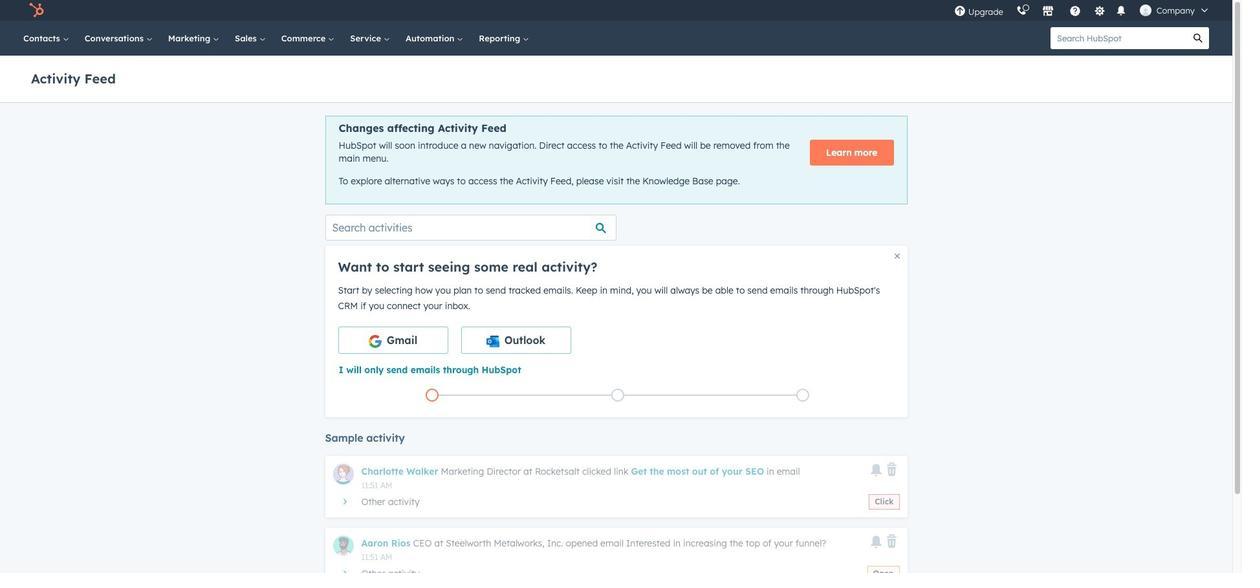 Task type: vqa. For each thing, say whether or not it's contained in the screenshot.
matter
no



Task type: locate. For each thing, give the bounding box(es) containing it.
None checkbox
[[338, 327, 448, 354], [461, 327, 571, 354], [338, 327, 448, 354], [461, 327, 571, 354]]

onboarding.steps.sendtrackedemailingmail.title image
[[614, 392, 621, 400]]

list
[[339, 386, 896, 404]]

menu
[[948, 0, 1217, 21]]

jacob simon image
[[1140, 5, 1152, 16]]

onboarding.steps.finalstep.title image
[[800, 392, 806, 400]]



Task type: describe. For each thing, give the bounding box(es) containing it.
Search HubSpot search field
[[1051, 27, 1188, 49]]

marketplaces image
[[1042, 6, 1054, 17]]

Search activities search field
[[325, 215, 616, 241]]

close image
[[895, 254, 900, 259]]



